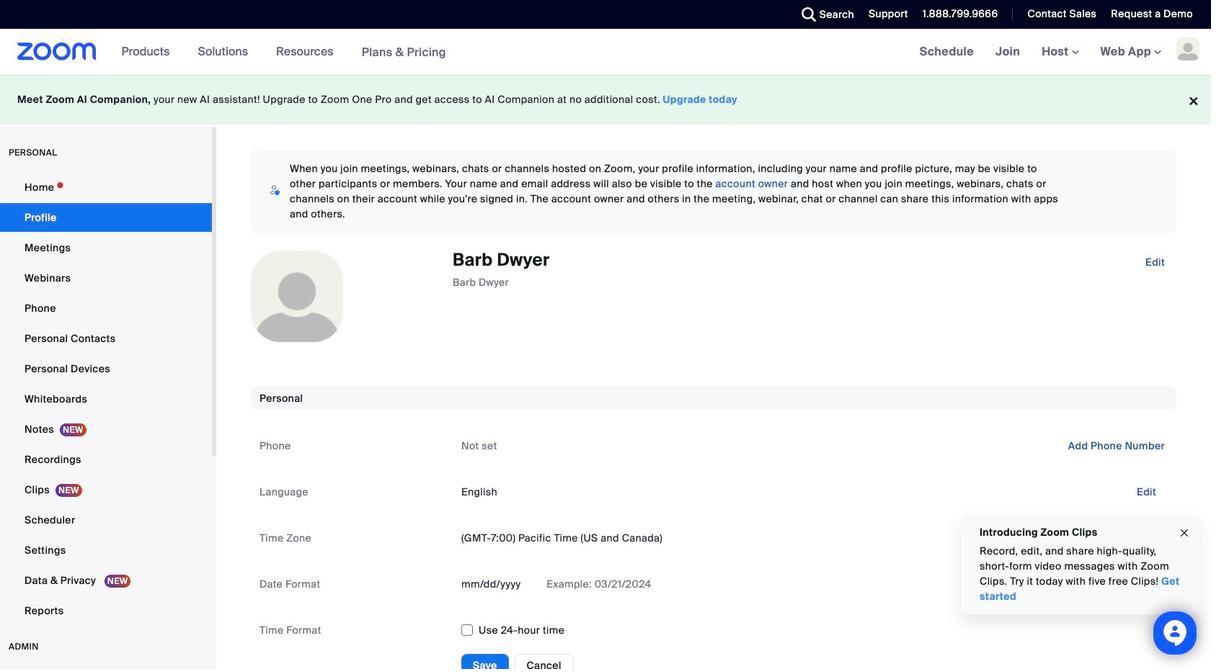 Task type: describe. For each thing, give the bounding box(es) containing it.
meetings navigation
[[909, 29, 1212, 76]]



Task type: locate. For each thing, give the bounding box(es) containing it.
zoom logo image
[[17, 43, 96, 61]]

personal menu menu
[[0, 173, 212, 627]]

profile picture image
[[1177, 38, 1200, 61]]

edit user photo image
[[286, 291, 309, 304]]

user photo image
[[252, 252, 343, 343]]

footer
[[0, 75, 1212, 125]]

close image
[[1179, 525, 1191, 542]]

banner
[[0, 29, 1212, 76]]

product information navigation
[[111, 29, 457, 76]]



Task type: vqa. For each thing, say whether or not it's contained in the screenshot.
Zoom Logo
yes



